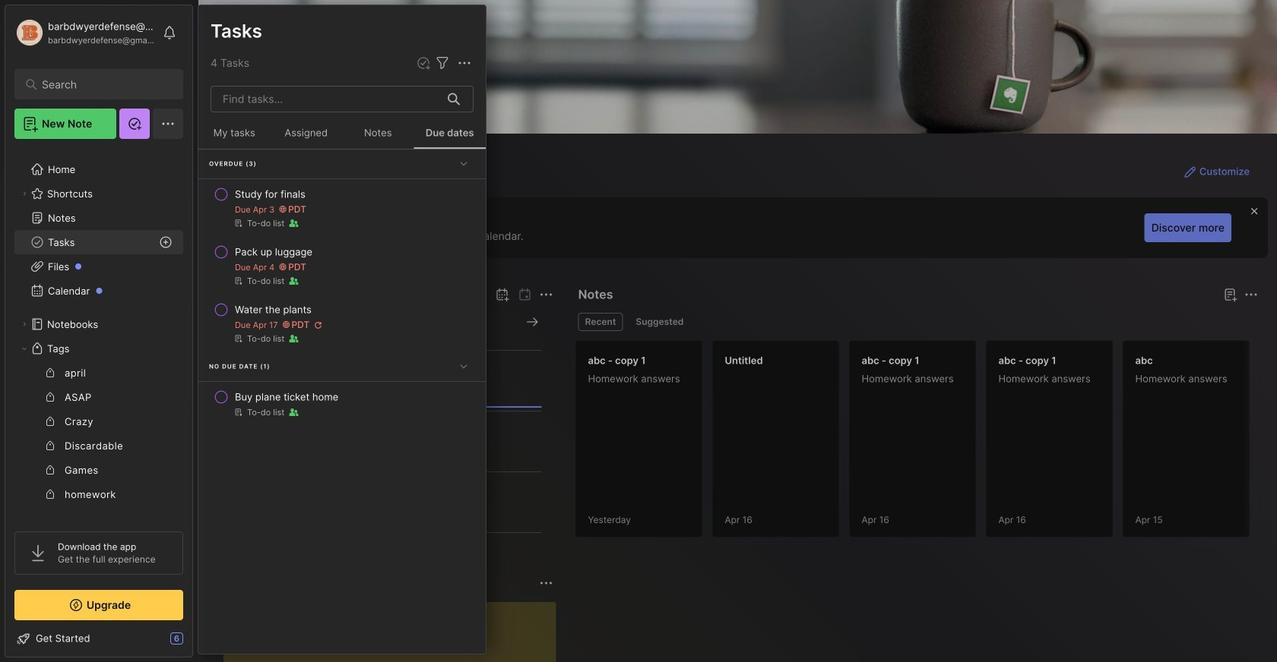 Task type: locate. For each thing, give the bounding box(es) containing it.
None search field
[[42, 75, 163, 93]]

group
[[14, 361, 183, 663]]

expand notebooks image
[[20, 320, 29, 329]]

1 horizontal spatial row group
[[575, 341, 1277, 547]]

Start writing… text field
[[236, 603, 555, 663]]

new evernote calendar event image
[[493, 286, 511, 304]]

1 row from the top
[[204, 181, 480, 236]]

new task image
[[416, 55, 431, 71]]

tab
[[578, 313, 623, 331], [629, 313, 691, 331]]

tree
[[5, 148, 192, 663]]

row
[[204, 181, 480, 236], [204, 239, 480, 293], [204, 296, 480, 351], [204, 384, 480, 425]]

Find tasks… text field
[[214, 87, 439, 112]]

click to collapse image
[[192, 635, 203, 653]]

tab list
[[578, 313, 1256, 331]]

pack up luggage 2 cell
[[235, 245, 312, 260]]

collapse noduedate image
[[456, 359, 471, 374]]

1 horizontal spatial tab
[[629, 313, 691, 331]]

row group
[[198, 150, 486, 426], [575, 341, 1277, 547]]

collapse overdue image
[[456, 156, 471, 171]]

expand tags image
[[20, 344, 29, 353]]

study for finals 1 cell
[[235, 187, 305, 202]]

buy plane ticket home 5 cell
[[235, 390, 338, 405]]

0 horizontal spatial tab
[[578, 313, 623, 331]]

Help and Learning task checklist field
[[5, 627, 192, 651]]

tree inside main element
[[5, 148, 192, 663]]



Task type: describe. For each thing, give the bounding box(es) containing it.
3 row from the top
[[204, 296, 480, 351]]

more actions and view options image
[[455, 54, 474, 72]]

0 horizontal spatial row group
[[198, 150, 486, 426]]

4 row from the top
[[204, 384, 480, 425]]

none search field inside main element
[[42, 75, 163, 93]]

water the plants 3 cell
[[235, 303, 312, 318]]

main element
[[0, 0, 198, 663]]

2 tab from the left
[[629, 313, 691, 331]]

group inside "tree"
[[14, 361, 183, 663]]

1 tab from the left
[[578, 313, 623, 331]]

Filter tasks field
[[433, 54, 452, 72]]

2 row from the top
[[204, 239, 480, 293]]

Search text field
[[42, 78, 163, 92]]

filter tasks image
[[433, 54, 452, 72]]

More actions and view options field
[[452, 54, 474, 72]]

Account field
[[14, 17, 155, 48]]



Task type: vqa. For each thing, say whether or not it's contained in the screenshot.
Filter tasks "field"
yes



